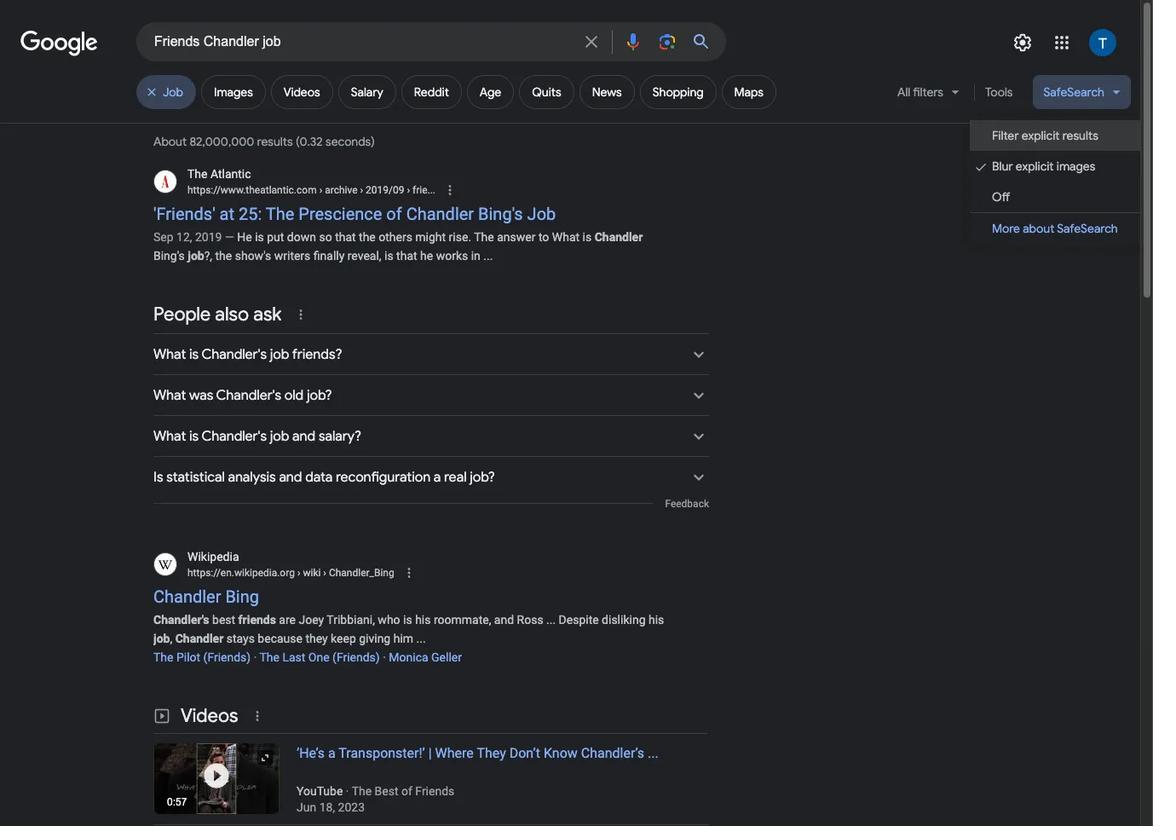 Task type: describe. For each thing, give the bounding box(es) containing it.
roommate,
[[434, 612, 491, 626]]

0 vertical spatial job
[[163, 84, 183, 100]]

him ...
[[394, 631, 426, 645]]

0 horizontal spatial the
[[215, 249, 232, 262]]

the inside the atlantic https://www.theatlantic.com › archive › 2019/09 › frie...
[[188, 167, 208, 181]]

put
[[267, 230, 284, 243]]

off link
[[970, 182, 1141, 212]]

all
[[898, 84, 911, 100]]

› right 'wiki'
[[323, 567, 327, 579]]

news link
[[580, 75, 635, 109]]

'friends' at 25: the prescience of chandler bing's job
[[153, 203, 556, 224]]

last
[[283, 650, 306, 664]]

?,
[[204, 249, 212, 262]]

writers
[[274, 249, 311, 262]]

chandler inside chandler's best friends are joey tribbiani, who is his roommate, and ross ... despite disliking his job , chandler stays because they keep giving him ... the pilot (friends) · ‎ the last one (friends) · ‎ monica geller
[[175, 631, 224, 645]]

more about safesearch
[[993, 221, 1119, 236]]

https://en.wikipedia.org
[[188, 567, 295, 579]]

reveal,
[[348, 249, 382, 262]]

who
[[378, 612, 400, 626]]

friends
[[238, 612, 276, 626]]

videos link
[[271, 75, 333, 109]]

are
[[279, 612, 296, 626]]

more
[[993, 221, 1021, 236]]

chandler inside sep 12, 2019 — he is put down so that the others might rise. the answer to what is chandler bing's job ?, the show's writers finally reveal, is that he works in ...
[[595, 230, 643, 243]]

results for 82,000,000
[[257, 134, 293, 149]]

0 horizontal spatial videos
[[181, 704, 238, 727]]

to
[[539, 230, 549, 243]]

images
[[214, 84, 253, 100]]

18,
[[319, 800, 335, 814]]

youtube · the best of friends jun 18, 2023
[[297, 784, 455, 814]]

age
[[480, 84, 502, 100]]

1 horizontal spatial the
[[359, 230, 376, 243]]

feedback
[[665, 498, 709, 510]]

blur
[[993, 159, 1013, 174]]

quits
[[532, 84, 562, 100]]

geller
[[432, 650, 462, 664]]

friends
[[416, 784, 455, 798]]

off
[[993, 189, 1011, 205]]

12,
[[177, 230, 192, 243]]

0 horizontal spatial ·
[[254, 650, 257, 664]]

news
[[592, 84, 622, 100]]

atlantic
[[211, 167, 251, 181]]

chandler_bing
[[329, 567, 395, 579]]

the inside sep 12, 2019 — he is put down so that the others might rise. the answer to what is chandler bing's job ?, the show's writers finally reveal, is that he works in ...
[[474, 230, 494, 243]]

... inside 'heading'
[[648, 745, 659, 761]]

chandler's
[[153, 612, 209, 626]]

the pilot (friends) link
[[153, 650, 251, 664]]

filter explicit results
[[993, 128, 1099, 143]]

wiki
[[303, 567, 321, 579]]

might
[[416, 230, 446, 243]]

safesearch button
[[1034, 75, 1132, 116]]

feedback button
[[665, 497, 709, 511]]

wikipedia
[[188, 550, 239, 563]]

1 (friends) from the left
[[203, 650, 251, 664]]

what
[[552, 230, 580, 243]]

1 vertical spatial safesearch
[[1057, 221, 1119, 236]]

maps
[[735, 84, 764, 100]]

job inside sep 12, 2019 — he is put down so that the others might rise. the answer to what is chandler bing's job ?, the show's writers finally reveal, is that he works in ...
[[188, 249, 204, 262]]

filter
[[993, 128, 1019, 143]]

tools button
[[978, 75, 1021, 109]]

2 ‎ from the left
[[389, 650, 389, 664]]

best
[[375, 784, 399, 798]]

seconds)
[[326, 134, 375, 149]]

2 his from the left
[[649, 612, 665, 626]]

the up the put
[[266, 203, 294, 224]]

filter explicit results link
[[970, 120, 1141, 151]]

in ...
[[471, 249, 493, 262]]

maps link
[[722, 75, 777, 109]]

salary
[[351, 84, 384, 100]]

bing's inside sep 12, 2019 — he is put down so that the others might rise. the answer to what is chandler bing's job ?, the show's writers finally reveal, is that he works in ...
[[153, 249, 185, 262]]

none text field containing https://www.theatlantic.com
[[188, 182, 436, 198]]

is inside chandler's best friends are joey tribbiani, who is his roommate, and ross ... despite disliking his job , chandler stays because they keep giving him ... the pilot (friends) · ‎ the last one (friends) · ‎ monica geller
[[403, 612, 412, 626]]

rise.
[[449, 230, 472, 243]]

down
[[287, 230, 316, 243]]

people also ask
[[153, 302, 282, 326]]

explicit for blur
[[1016, 159, 1054, 174]]

reddit link
[[401, 75, 462, 109]]

add age element
[[480, 84, 502, 100]]

prescience
[[299, 203, 382, 224]]

shopping link
[[640, 75, 717, 109]]

the down the ,
[[153, 650, 174, 664]]

job link
[[136, 75, 196, 109]]

all filters
[[898, 84, 944, 100]]

filters
[[913, 84, 944, 100]]

images
[[1057, 159, 1096, 174]]

they
[[306, 631, 328, 645]]

remove job element
[[163, 84, 183, 100]]

about
[[1023, 221, 1055, 236]]

salary link
[[338, 75, 396, 109]]

at
[[220, 203, 234, 224]]

know
[[544, 745, 578, 761]]

'he's
[[297, 745, 325, 761]]

0:57 button
[[153, 743, 280, 814]]

youtube
[[297, 784, 343, 798]]

the atlantic https://www.theatlantic.com › archive › 2019/09 › frie...
[[188, 167, 436, 196]]

quits link
[[520, 75, 574, 109]]

› left the archive
[[319, 184, 323, 196]]

archive
[[325, 184, 358, 196]]

(0.32
[[296, 134, 323, 149]]

... inside chandler's best friends are joey tribbiani, who is his roommate, and ross ... despite disliking his job , chandler stays because they keep giving him ... the pilot (friends) · ‎ the last one (friends) · ‎ monica geller
[[547, 612, 556, 626]]

0 vertical spatial bing's
[[478, 203, 523, 224]]

Search search field
[[154, 32, 571, 54]]

jun
[[297, 800, 317, 814]]



Task type: locate. For each thing, give the bounding box(es) containing it.
chandler right 'what'
[[595, 230, 643, 243]]

—
[[225, 230, 234, 243]]

0 horizontal spatial that
[[335, 230, 356, 243]]

chandler up might
[[406, 203, 474, 224]]

0 vertical spatial that
[[335, 230, 356, 243]]

0 horizontal spatial ‎
[[260, 650, 260, 664]]

job down 12,
[[188, 249, 204, 262]]

· down giving
[[383, 650, 386, 664]]

‎ down because
[[260, 650, 260, 664]]

explicit right the blur
[[1016, 159, 1054, 174]]

add salary element
[[351, 84, 384, 100]]

that left he
[[397, 249, 417, 262]]

· up 2023 at the left
[[346, 784, 349, 798]]

... right chandler's
[[648, 745, 659, 761]]

is right 'what'
[[583, 230, 592, 243]]

ask
[[254, 302, 282, 326]]

job up about
[[163, 84, 183, 100]]

explicit
[[1022, 128, 1060, 143], [1016, 159, 1054, 174]]

safesearch down off link
[[1057, 221, 1119, 236]]

the up 2023 at the left
[[352, 784, 372, 798]]

wikipedia https://en.wikipedia.org › wiki › chandler_bing
[[188, 550, 395, 579]]

safesearch inside dropdown button
[[1044, 84, 1105, 100]]

safesearch up filter explicit results link
[[1044, 84, 1105, 100]]

1 horizontal spatial job
[[188, 249, 204, 262]]

1 horizontal spatial bing's
[[478, 203, 523, 224]]

and
[[494, 612, 514, 626]]

1 vertical spatial job
[[527, 203, 556, 224]]

job
[[163, 84, 183, 100], [527, 203, 556, 224]]

82,000,000
[[190, 134, 254, 149]]

images link
[[201, 75, 266, 109]]

0 vertical spatial the
[[359, 230, 376, 243]]

2023
[[338, 800, 365, 814]]

|
[[429, 745, 432, 761]]

job inside chandler's best friends are joey tribbiani, who is his roommate, and ross ... despite disliking his job , chandler stays because they keep giving him ... the pilot (friends) · ‎ the last one (friends) · ‎ monica geller
[[153, 631, 170, 645]]

bing's up answer
[[478, 203, 523, 224]]

search by image image
[[657, 32, 678, 52]]

his
[[415, 612, 431, 626], [649, 612, 665, 626]]

he
[[420, 249, 433, 262]]

add quits element
[[532, 84, 562, 100]]

frie...
[[413, 184, 436, 196]]

show's
[[235, 249, 271, 262]]

0 vertical spatial job
[[188, 249, 204, 262]]

add reddit element
[[414, 84, 449, 100]]

that right so
[[335, 230, 356, 243]]

of right best in the bottom of the page
[[402, 784, 413, 798]]

works
[[436, 249, 468, 262]]

the down because
[[260, 650, 280, 664]]

‎ down giving
[[389, 650, 389, 664]]

the inside youtube · the best of friends jun 18, 2023
[[352, 784, 372, 798]]

where
[[435, 745, 474, 761]]

'he's a transponster!' | where they don't know chandler's ...
[[297, 745, 659, 761]]

› right the archive
[[360, 184, 363, 196]]

his right disliking
[[649, 612, 665, 626]]

0 vertical spatial ...
[[547, 612, 556, 626]]

1 horizontal spatial ·
[[346, 784, 349, 798]]

so
[[319, 230, 332, 243]]

· inside youtube · the best of friends jun 18, 2023
[[346, 784, 349, 798]]

all filters button
[[888, 75, 972, 116]]

menu containing filter explicit results
[[970, 116, 1141, 248]]

transponster!'
[[339, 745, 425, 761]]

the left atlantic
[[188, 167, 208, 181]]

monica geller link
[[389, 650, 462, 664]]

1 vertical spatial that
[[397, 249, 417, 262]]

is right who
[[403, 612, 412, 626]]

'friends'
[[153, 203, 215, 224]]

safesearch
[[1044, 84, 1105, 100], [1057, 221, 1119, 236]]

None text field
[[188, 182, 436, 198]]

menu
[[970, 116, 1141, 248]]

1 vertical spatial explicit
[[1016, 159, 1054, 174]]

explicit for filter
[[1022, 128, 1060, 143]]

others
[[379, 230, 413, 243]]

1 vertical spatial the
[[215, 249, 232, 262]]

of inside youtube · the best of friends jun 18, 2023
[[402, 784, 413, 798]]

of up others
[[387, 203, 402, 224]]

reddit
[[414, 84, 449, 100]]

https://www.theatlantic.com
[[188, 184, 317, 196]]

explicit up blur explicit images
[[1022, 128, 1060, 143]]

chandler's
[[581, 745, 645, 761]]

about
[[153, 134, 187, 149]]

2 (friends) from the left
[[333, 650, 380, 664]]

bing
[[225, 586, 259, 607]]

the right ?,
[[215, 249, 232, 262]]

his up him ...
[[415, 612, 431, 626]]

of
[[387, 203, 402, 224], [402, 784, 413, 798]]

1 horizontal spatial videos
[[284, 84, 320, 100]]

(friends) down keep
[[333, 650, 380, 664]]

the up in ...
[[474, 230, 494, 243]]

google image
[[20, 31, 99, 56]]

bing's down sep
[[153, 249, 185, 262]]

0 vertical spatial safesearch
[[1044, 84, 1105, 100]]

search by voice image
[[623, 32, 644, 52]]

› wiki › Chandler_Bing text field
[[295, 567, 395, 579]]

sep
[[153, 230, 174, 243]]

None text field
[[188, 565, 395, 580]]

0 horizontal spatial job
[[163, 84, 183, 100]]

the last one (friends) link
[[260, 650, 380, 664]]

... right "ross"
[[547, 612, 556, 626]]

0 vertical spatial videos
[[284, 84, 320, 100]]

‎
[[260, 650, 260, 664], [389, 650, 389, 664]]

1 horizontal spatial ...
[[648, 745, 659, 761]]

explicit inside "link"
[[1016, 159, 1054, 174]]

videos down the pilot (friends) link
[[181, 704, 238, 727]]

finally
[[314, 249, 345, 262]]

joey
[[299, 612, 324, 626]]

the
[[359, 230, 376, 243], [215, 249, 232, 262]]

keep
[[331, 631, 356, 645]]

tools
[[986, 84, 1013, 100]]

1 horizontal spatial job
[[527, 203, 556, 224]]

job down "chandler's"
[[153, 631, 170, 645]]

1 vertical spatial bing's
[[153, 249, 185, 262]]

1 horizontal spatial results
[[1063, 128, 1099, 143]]

None search field
[[0, 21, 727, 61]]

› left frie...
[[407, 184, 410, 196]]

one
[[309, 650, 330, 664]]

results for explicit
[[1063, 128, 1099, 143]]

0 horizontal spatial ...
[[547, 612, 556, 626]]

...
[[547, 612, 556, 626], [648, 745, 659, 761]]

don't
[[510, 745, 541, 761]]

that
[[335, 230, 356, 243], [397, 249, 417, 262]]

1 ‎ from the left
[[260, 650, 260, 664]]

(friends) down stays
[[203, 650, 251, 664]]

tribbiani,
[[327, 612, 375, 626]]

'he's a transponster!' | where they don't know chandler's ... heading
[[280, 743, 709, 814]]

› archive › 2019/09 › frie... text field
[[317, 184, 436, 196]]

1 vertical spatial of
[[402, 784, 413, 798]]

› left 'wiki'
[[297, 567, 301, 579]]

0 horizontal spatial bing's
[[153, 249, 185, 262]]

chandler
[[406, 203, 474, 224], [595, 230, 643, 243], [153, 586, 221, 607], [175, 631, 224, 645]]

is right he
[[255, 230, 264, 243]]

1 his from the left
[[415, 612, 431, 626]]

chandler up "chandler's"
[[153, 586, 221, 607]]

0 vertical spatial explicit
[[1022, 128, 1060, 143]]

0 horizontal spatial job
[[153, 631, 170, 645]]

(friends)
[[203, 650, 251, 664], [333, 650, 380, 664]]

0 horizontal spatial (friends)
[[203, 650, 251, 664]]

1 vertical spatial ...
[[648, 745, 659, 761]]

none text field containing https://en.wikipedia.org
[[188, 565, 395, 580]]

· down stays
[[254, 650, 257, 664]]

the up reveal,
[[359, 230, 376, 243]]

is down others
[[385, 249, 394, 262]]

1 horizontal spatial (friends)
[[333, 650, 380, 664]]

results up images
[[1063, 128, 1099, 143]]

2 horizontal spatial ·
[[383, 650, 386, 664]]

chandler up the pilot (friends) link
[[175, 631, 224, 645]]

results
[[1063, 128, 1099, 143], [257, 134, 293, 149]]

0 horizontal spatial his
[[415, 612, 431, 626]]

1 vertical spatial videos
[[181, 704, 238, 727]]

results left (0.32
[[257, 134, 293, 149]]

monica
[[389, 650, 429, 664]]

2019/09
[[366, 184, 405, 196]]

ross
[[517, 612, 544, 626]]

1 horizontal spatial that
[[397, 249, 417, 262]]

best
[[212, 612, 235, 626]]

shopping
[[653, 84, 704, 100]]

giving
[[359, 631, 391, 645]]

videos up (0.32
[[284, 84, 320, 100]]

despite
[[559, 612, 599, 626]]

job up to at the left of the page
[[527, 203, 556, 224]]

is
[[255, 230, 264, 243], [583, 230, 592, 243], [385, 249, 394, 262], [403, 612, 412, 626]]

sep 12, 2019 — he is put down so that the others might rise. the answer to what is chandler bing's job ?, the show's writers finally reveal, is that he works in ...
[[153, 230, 643, 262]]

0 horizontal spatial results
[[257, 134, 293, 149]]

blur explicit images
[[993, 159, 1096, 174]]

1 horizontal spatial ‎
[[389, 650, 389, 664]]

2019
[[195, 230, 222, 243]]

also
[[215, 302, 249, 326]]

0 vertical spatial of
[[387, 203, 402, 224]]

stays
[[227, 631, 255, 645]]

0:57
[[167, 796, 187, 808]]

1 vertical spatial job
[[153, 631, 170, 645]]

people
[[153, 302, 211, 326]]

1 horizontal spatial his
[[649, 612, 665, 626]]



Task type: vqa. For each thing, say whether or not it's contained in the screenshot.
Zoom out icon
no



